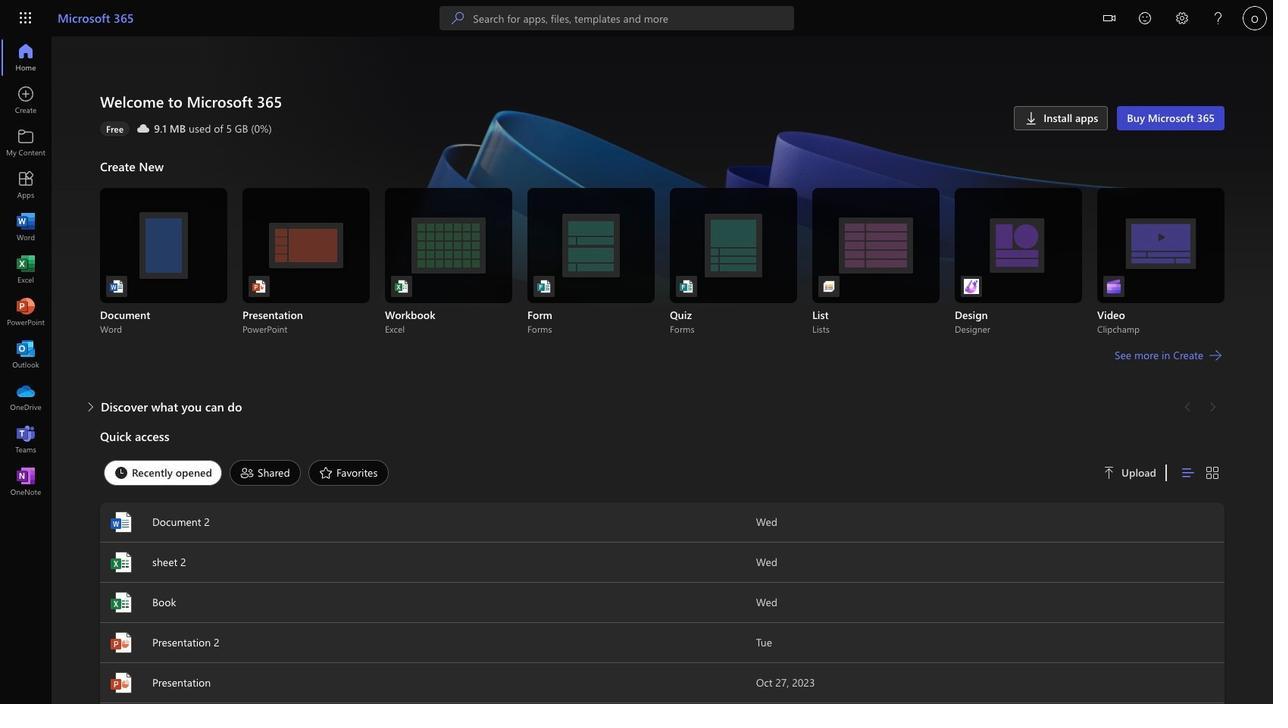 Task type: vqa. For each thing, say whether or not it's contained in the screenshot.
1st tab from the right
yes



Task type: describe. For each thing, give the bounding box(es) containing it.
1 tab from the left
[[100, 460, 226, 486]]

excel workbook image
[[394, 279, 409, 294]]

lists list image
[[822, 279, 837, 294]]

name sheet 2 cell
[[100, 550, 756, 574]]

excel image for name book cell
[[109, 590, 133, 615]]

0 vertical spatial word image
[[18, 220, 33, 235]]

name book cell
[[100, 590, 756, 615]]

clipchamp video image
[[1106, 279, 1122, 294]]

powerpoint presentation image
[[252, 279, 267, 294]]

recently opened element
[[104, 460, 222, 486]]

outlook image
[[18, 347, 33, 362]]

apps image
[[18, 177, 33, 192]]

this account doesn't have a microsoft 365 subscription. click to view your benefits. tooltip
[[100, 121, 130, 136]]

onenote image
[[18, 474, 33, 490]]

onedrive image
[[18, 390, 33, 405]]

name presentation cell
[[100, 671, 756, 695]]

favorites element
[[308, 460, 389, 486]]

forms survey image
[[537, 279, 552, 294]]

0 vertical spatial powerpoint image
[[18, 305, 33, 320]]



Task type: locate. For each thing, give the bounding box(es) containing it.
name presentation 2 cell
[[100, 631, 756, 655]]

banner
[[0, 0, 1273, 39]]

powerpoint image down powerpoint image
[[109, 671, 133, 695]]

1 vertical spatial powerpoint image
[[109, 671, 133, 695]]

0 horizontal spatial powerpoint image
[[18, 305, 33, 320]]

1 horizontal spatial word image
[[109, 510, 133, 534]]

2 vertical spatial excel image
[[109, 590, 133, 615]]

powerpoint image up 'outlook' image
[[18, 305, 33, 320]]

1 vertical spatial excel image
[[109, 550, 133, 574]]

word image down apps image
[[18, 220, 33, 235]]

word image
[[18, 220, 33, 235], [109, 510, 133, 534]]

create image
[[18, 92, 33, 108]]

teams image
[[18, 432, 33, 447]]

tab list
[[100, 456, 1085, 490]]

powerpoint image
[[109, 631, 133, 655]]

application
[[0, 36, 1273, 704]]

tab
[[100, 460, 226, 486], [226, 460, 305, 486], [305, 460, 393, 486]]

powerpoint image
[[18, 305, 33, 320], [109, 671, 133, 695]]

new quiz image
[[679, 279, 694, 294]]

list
[[100, 188, 1225, 335]]

1 horizontal spatial powerpoint image
[[109, 671, 133, 695]]

None search field
[[440, 6, 795, 30]]

Search box. Suggestions appear as you type. search field
[[473, 6, 795, 30]]

2 tab from the left
[[226, 460, 305, 486]]

designer design image
[[964, 279, 979, 294], [964, 279, 979, 294]]

account manager for orlandogary85@gmail.com image
[[1243, 6, 1267, 30]]

name document 2 cell
[[100, 510, 756, 534]]

0 vertical spatial excel image
[[18, 262, 33, 277]]

home image
[[18, 50, 33, 65]]

word image down recently opened element
[[109, 510, 133, 534]]

shared element
[[230, 460, 301, 486]]

excel image
[[18, 262, 33, 277], [109, 550, 133, 574], [109, 590, 133, 615]]

0 horizontal spatial word image
[[18, 220, 33, 235]]

excel image for name sheet 2 "cell"
[[109, 550, 133, 574]]

word document image
[[109, 279, 124, 294]]

3 tab from the left
[[305, 460, 393, 486]]

create new element
[[100, 155, 1225, 395]]

navigation
[[0, 36, 52, 503]]

1 vertical spatial word image
[[109, 510, 133, 534]]

my content image
[[18, 135, 33, 150]]



